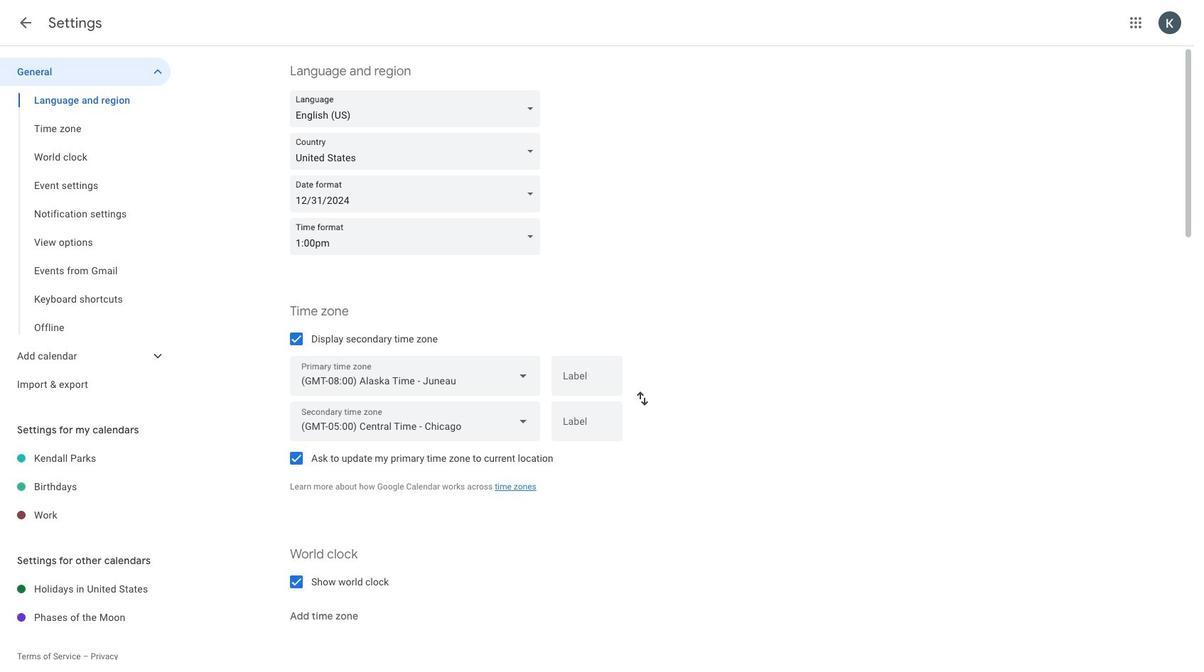 Task type: locate. For each thing, give the bounding box(es) containing it.
2 tree from the top
[[0, 444, 171, 530]]

general tree item
[[0, 58, 171, 86]]

0 vertical spatial tree
[[0, 58, 171, 399]]

1 tree from the top
[[0, 58, 171, 399]]

heading
[[48, 14, 102, 32]]

1 vertical spatial tree
[[0, 444, 171, 530]]

Label for primary time zone. text field
[[563, 371, 611, 391]]

None field
[[290, 90, 546, 127], [290, 133, 546, 170], [290, 176, 546, 213], [290, 218, 546, 255], [290, 356, 540, 396], [290, 402, 540, 441], [290, 90, 546, 127], [290, 133, 546, 170], [290, 176, 546, 213], [290, 218, 546, 255], [290, 356, 540, 396], [290, 402, 540, 441]]

go back image
[[17, 14, 34, 31]]

kendall parks tree item
[[0, 444, 171, 473]]

group
[[0, 86, 171, 342]]

tree
[[0, 58, 171, 399], [0, 444, 171, 530], [0, 575, 171, 632]]

2 vertical spatial tree
[[0, 575, 171, 632]]



Task type: describe. For each thing, give the bounding box(es) containing it.
holidays in united states tree item
[[0, 575, 171, 603]]

phases of the moon tree item
[[0, 603, 171, 632]]

swap time zones image
[[634, 390, 651, 407]]

birthdays tree item
[[0, 473, 171, 501]]

work tree item
[[0, 501, 171, 530]]

3 tree from the top
[[0, 575, 171, 632]]

Label for secondary time zone. text field
[[563, 417, 611, 436]]



Task type: vqa. For each thing, say whether or not it's contained in the screenshot.
Go back icon at the left of the page
yes



